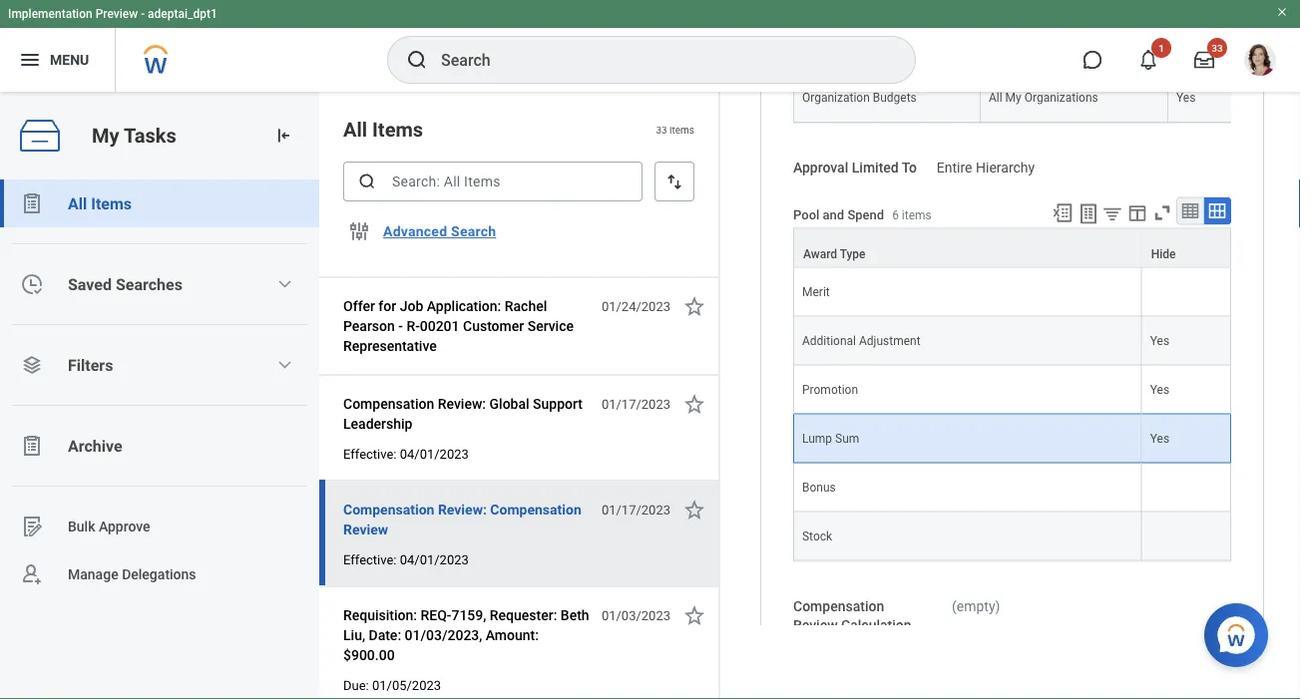 Task type: locate. For each thing, give the bounding box(es) containing it.
all items button
[[0, 180, 319, 228]]

pool
[[793, 208, 820, 223]]

all inside all my organizations element
[[989, 91, 1003, 105]]

1 vertical spatial review
[[793, 617, 838, 634]]

1 horizontal spatial all items
[[343, 118, 423, 141]]

promotion
[[802, 383, 858, 397]]

1 review: from the top
[[438, 396, 486, 412]]

configure image
[[347, 220, 371, 244]]

star image
[[683, 392, 707, 416], [683, 498, 707, 522], [683, 604, 707, 628]]

0 vertical spatial 04/01/2023
[[400, 447, 469, 462]]

4 row from the top
[[793, 366, 1231, 415]]

2 04/01/2023 from the top
[[400, 552, 469, 567]]

33 inside button
[[1212, 42, 1223, 54]]

row
[[793, 74, 1300, 123], [793, 228, 1231, 268], [793, 317, 1231, 366], [793, 366, 1231, 415], [793, 415, 1231, 464]]

1
[[1159, 42, 1164, 54]]

0 vertical spatial items
[[670, 124, 695, 136]]

effective: 04/01/2023
[[343, 447, 469, 462], [343, 552, 469, 567]]

effective: 04/01/2023 down leadership
[[343, 447, 469, 462]]

and
[[823, 208, 844, 223]]

1 horizontal spatial review
[[793, 617, 838, 634]]

requester:
[[490, 607, 557, 624]]

support
[[533, 396, 583, 412]]

sort image
[[665, 172, 685, 192]]

1 vertical spatial 01/17/2023
[[602, 502, 671, 517]]

00201
[[420, 318, 460, 334]]

0 vertical spatial review
[[343, 521, 388, 538]]

compensation review: compensation review
[[343, 501, 582, 538]]

all inside all items button
[[68, 194, 87, 213]]

1 vertical spatial 33
[[656, 124, 667, 136]]

3 row from the top
[[793, 317, 1231, 366]]

cell for stock
[[1142, 513, 1231, 562]]

33 for 33 items
[[656, 124, 667, 136]]

0 vertical spatial star image
[[683, 392, 707, 416]]

advanced search
[[383, 223, 496, 240]]

item list element
[[319, 92, 721, 700]]

04/01/2023 down compensation review: compensation review
[[400, 552, 469, 567]]

0 vertical spatial search image
[[405, 48, 429, 72]]

1 04/01/2023 from the top
[[400, 447, 469, 462]]

stock element
[[802, 526, 832, 544]]

1 01/17/2023 from the top
[[602, 397, 671, 412]]

04/01/2023 down 'compensation review: global support leadership'
[[400, 447, 469, 462]]

review
[[343, 521, 388, 538], [793, 617, 838, 634]]

my left tasks
[[92, 124, 119, 147]]

delegations
[[122, 566, 196, 583]]

effective: 04/01/2023 for compensation review: compensation review
[[343, 552, 469, 567]]

0 vertical spatial effective:
[[343, 447, 397, 462]]

compensation inside compensation review calculation table
[[793, 599, 884, 615]]

items up sort image
[[670, 124, 695, 136]]

additional adjustment
[[802, 334, 921, 348]]

saved searches
[[68, 275, 182, 294]]

33 button
[[1183, 38, 1227, 82]]

adeptai_dpt1
[[148, 7, 217, 21]]

0 horizontal spatial search image
[[357, 172, 377, 192]]

0 vertical spatial all
[[989, 91, 1003, 105]]

01/24/2023
[[602, 299, 671, 314]]

1 horizontal spatial search image
[[405, 48, 429, 72]]

$900.00
[[343, 647, 395, 664]]

33 for 33
[[1212, 42, 1223, 54]]

6
[[892, 209, 899, 223]]

2 row from the top
[[793, 228, 1231, 268]]

additional
[[802, 334, 856, 348]]

review: inside compensation review: compensation review
[[438, 501, 487, 518]]

organizations
[[1025, 91, 1098, 105]]

r-
[[407, 318, 420, 334]]

1 vertical spatial all
[[343, 118, 367, 141]]

2 star image from the top
[[683, 498, 707, 522]]

review up requisition:
[[343, 521, 388, 538]]

1 star image from the top
[[683, 392, 707, 416]]

expand table image
[[1208, 201, 1227, 221]]

saved searches button
[[0, 260, 319, 308]]

bonus element
[[802, 477, 836, 495]]

33 inside item list "element"
[[656, 124, 667, 136]]

0 horizontal spatial 33
[[656, 124, 667, 136]]

table
[[793, 636, 827, 652]]

0 horizontal spatial my
[[92, 124, 119, 147]]

review: down compensation review: global support leadership button
[[438, 501, 487, 518]]

effective: down leadership
[[343, 447, 397, 462]]

search image
[[405, 48, 429, 72], [357, 172, 377, 192]]

2 horizontal spatial all
[[989, 91, 1003, 105]]

all my organizations
[[989, 91, 1098, 105]]

compensation for compensation review: compensation review
[[343, 501, 435, 518]]

yes
[[1177, 91, 1196, 105], [1150, 334, 1170, 348], [1150, 383, 1170, 397], [1150, 432, 1170, 446]]

hide
[[1151, 247, 1176, 261]]

0 horizontal spatial review
[[343, 521, 388, 538]]

all right clipboard image
[[68, 194, 87, 213]]

limited
[[852, 160, 899, 176]]

calculation
[[841, 617, 912, 634]]

1 horizontal spatial 33
[[1212, 42, 1223, 54]]

items right 6
[[902, 209, 932, 223]]

tasks
[[124, 124, 176, 147]]

compensation review: global support leadership
[[343, 396, 583, 432]]

effective: 04/01/2023 for compensation review: global support leadership
[[343, 447, 469, 462]]

implementation preview -   adeptai_dpt1
[[8, 7, 217, 21]]

0 vertical spatial all items
[[343, 118, 423, 141]]

requisition: req-7159, requester: beth liu, date: 01/03/2023, amount: $900.00 button
[[343, 604, 591, 668]]

pool and spend 6 items
[[793, 208, 932, 223]]

items inside pool and spend 6 items
[[902, 209, 932, 223]]

0 vertical spatial 01/17/2023
[[602, 397, 671, 412]]

5 row from the top
[[793, 415, 1231, 464]]

01/03/2023,
[[405, 627, 482, 644]]

due:
[[343, 678, 369, 693]]

1 vertical spatial items
[[91, 194, 132, 213]]

export to worksheets image
[[1077, 202, 1101, 226]]

items
[[670, 124, 695, 136], [902, 209, 932, 223]]

toolbar
[[1043, 197, 1231, 228]]

lump sum element
[[802, 428, 860, 446]]

bulk approve link
[[0, 503, 319, 551]]

effective: up requisition:
[[343, 552, 397, 567]]

review up table
[[793, 617, 838, 634]]

my tasks element
[[0, 92, 319, 700]]

chevron down image
[[277, 276, 293, 292]]

all left the "organizations" at the right top
[[989, 91, 1003, 105]]

effective: 04/01/2023 up requisition:
[[343, 552, 469, 567]]

1 vertical spatial 04/01/2023
[[400, 552, 469, 567]]

2 vertical spatial all
[[68, 194, 87, 213]]

0 horizontal spatial items
[[91, 194, 132, 213]]

all my organizations element
[[989, 87, 1098, 105]]

3 star image from the top
[[683, 604, 707, 628]]

review: inside 'compensation review: global support leadership'
[[438, 396, 486, 412]]

hide button
[[1142, 229, 1230, 267]]

effective: for compensation review: compensation review
[[343, 552, 397, 567]]

approval
[[793, 160, 849, 176]]

0 vertical spatial review:
[[438, 396, 486, 412]]

compensation
[[343, 396, 434, 412], [343, 501, 435, 518], [490, 501, 582, 518], [793, 599, 884, 615]]

33 left profile logan mcneil image
[[1212, 42, 1223, 54]]

all items inside item list "element"
[[343, 118, 423, 141]]

my
[[1006, 91, 1022, 105], [92, 124, 119, 147]]

compensation inside 'compensation review: global support leadership'
[[343, 396, 434, 412]]

0 vertical spatial items
[[372, 118, 423, 141]]

04/01/2023
[[400, 447, 469, 462], [400, 552, 469, 567]]

1 effective: from the top
[[343, 447, 397, 462]]

row containing organization budgets
[[793, 74, 1300, 123]]

rename image
[[20, 515, 44, 539]]

compensation review: compensation review button
[[343, 498, 591, 542]]

bulk approve
[[68, 519, 150, 535]]

0 horizontal spatial all
[[68, 194, 87, 213]]

1 vertical spatial all items
[[68, 194, 132, 213]]

1 horizontal spatial items
[[902, 209, 932, 223]]

1 vertical spatial effective:
[[343, 552, 397, 567]]

2 effective: 04/01/2023 from the top
[[343, 552, 469, 567]]

lump
[[802, 432, 832, 446]]

items
[[372, 118, 423, 141], [91, 194, 132, 213]]

2 vertical spatial star image
[[683, 604, 707, 628]]

menu
[[50, 52, 89, 68]]

review: left global
[[438, 396, 486, 412]]

2 cell from the top
[[1142, 464, 1231, 513]]

1 vertical spatial my
[[92, 124, 119, 147]]

1 effective: 04/01/2023 from the top
[[343, 447, 469, 462]]

star image
[[683, 294, 707, 318]]

01/17/2023
[[602, 397, 671, 412], [602, 502, 671, 517]]

2 review: from the top
[[438, 501, 487, 518]]

saved
[[68, 275, 112, 294]]

search
[[451, 223, 496, 240]]

chevron down image
[[277, 357, 293, 373]]

notifications large image
[[1139, 50, 1159, 70]]

1 vertical spatial star image
[[683, 498, 707, 522]]

2 effective: from the top
[[343, 552, 397, 567]]

approve
[[99, 519, 150, 535]]

0 vertical spatial my
[[1006, 91, 1022, 105]]

bonus
[[802, 481, 836, 495]]

0 vertical spatial 33
[[1212, 42, 1223, 54]]

pearson
[[343, 318, 395, 334]]

user plus image
[[20, 563, 44, 587]]

filters
[[68, 356, 113, 375]]

effective:
[[343, 447, 397, 462], [343, 552, 397, 567]]

-
[[141, 7, 145, 21]]

04/01/2023 for compensation
[[400, 552, 469, 567]]

1 row from the top
[[793, 74, 1300, 123]]

my tasks
[[92, 124, 176, 147]]

Search Workday  search field
[[441, 38, 874, 82]]

1 horizontal spatial items
[[372, 118, 423, 141]]

my left the "organizations" at the right top
[[1006, 91, 1022, 105]]

33 items
[[656, 124, 695, 136]]

2 01/17/2023 from the top
[[602, 502, 671, 517]]

due: 01/05/2023
[[343, 678, 441, 693]]

1 horizontal spatial all
[[343, 118, 367, 141]]

cell
[[1142, 268, 1231, 317], [1142, 464, 1231, 513], [1142, 513, 1231, 562]]

review: for global
[[438, 396, 486, 412]]

list
[[0, 180, 319, 599]]

compensation for compensation review: global support leadership
[[343, 396, 434, 412]]

clipboard image
[[20, 192, 44, 216]]

1 vertical spatial search image
[[357, 172, 377, 192]]

3 cell from the top
[[1142, 513, 1231, 562]]

review: for compensation
[[438, 501, 487, 518]]

list containing all items
[[0, 180, 319, 599]]

1 vertical spatial review:
[[438, 501, 487, 518]]

items inside item list "element"
[[372, 118, 423, 141]]

0 vertical spatial effective: 04/01/2023
[[343, 447, 469, 462]]

0 horizontal spatial all items
[[68, 194, 132, 213]]

33 up sort image
[[656, 124, 667, 136]]

amount:
[[486, 627, 539, 644]]

1 vertical spatial effective: 04/01/2023
[[343, 552, 469, 567]]

all right transformation import icon
[[343, 118, 367, 141]]

0 horizontal spatial items
[[670, 124, 695, 136]]

01/17/2023 for compensation review: global support leadership
[[602, 397, 671, 412]]

1 vertical spatial items
[[902, 209, 932, 223]]

clipboard image
[[20, 434, 44, 458]]

rachel
[[505, 298, 547, 314]]



Task type: vqa. For each thing, say whether or not it's contained in the screenshot.
Compensation Review: Global Support Leadership star icon
yes



Task type: describe. For each thing, give the bounding box(es) containing it.
close environment banner image
[[1276, 6, 1288, 18]]

award type button
[[794, 229, 1141, 267]]

(empty)
[[952, 599, 1000, 615]]

stock row
[[793, 513, 1231, 562]]

filters button
[[0, 341, 319, 389]]

global
[[490, 396, 530, 412]]

award type
[[803, 247, 866, 261]]

cell for bonus
[[1142, 464, 1231, 513]]

click to view/edit grid preferences image
[[1127, 202, 1149, 224]]

liu,
[[343, 627, 365, 644]]

stock
[[802, 530, 832, 544]]

leadership
[[343, 416, 413, 432]]

perspective image
[[20, 353, 44, 377]]

effective: for compensation review: global support leadership
[[343, 447, 397, 462]]

to
[[902, 160, 917, 176]]

row containing lump sum
[[793, 415, 1231, 464]]

job
[[400, 298, 423, 314]]

compensation review calculation table
[[793, 599, 912, 652]]

row containing promotion
[[793, 366, 1231, 415]]

01/05/2023
[[372, 678, 441, 693]]

menu button
[[0, 28, 115, 92]]

items inside button
[[91, 194, 132, 213]]

all items inside button
[[68, 194, 132, 213]]

star image for compensation review: global support leadership
[[683, 392, 707, 416]]

transformation import image
[[273, 126, 293, 146]]

row containing additional adjustment
[[793, 317, 1231, 366]]

entire hierarchy
[[937, 160, 1035, 176]]

manage delegations
[[68, 566, 196, 583]]

advanced search button
[[375, 212, 504, 251]]

searches
[[116, 275, 182, 294]]

compensation for compensation review calculation table
[[793, 599, 884, 615]]

manage delegations link
[[0, 551, 319, 599]]

all inside item list "element"
[[343, 118, 367, 141]]

menu banner
[[0, 0, 1300, 92]]

fullscreen image
[[1152, 202, 1174, 224]]

01/17/2023 for compensation review: compensation review
[[602, 502, 671, 517]]

offer for job application: rachel pearson ‎- r-00201 customer service representative button
[[343, 294, 591, 358]]

justify image
[[18, 48, 42, 72]]

merit element
[[802, 281, 830, 299]]

advanced
[[383, 223, 447, 240]]

requisition: req-7159, requester: beth liu, date: 01/03/2023, amount: $900.00
[[343, 607, 589, 664]]

compensation review: global support leadership button
[[343, 392, 591, 436]]

preview
[[95, 7, 138, 21]]

profile logan mcneil image
[[1244, 44, 1276, 80]]

additional adjustment element
[[802, 330, 921, 348]]

1 cell from the top
[[1142, 268, 1231, 317]]

spend
[[848, 208, 884, 223]]

review inside compensation review: compensation review
[[343, 521, 388, 538]]

customer
[[463, 318, 524, 334]]

adjustment
[[859, 334, 921, 348]]

type
[[840, 247, 866, 261]]

Search: All Items text field
[[343, 162, 643, 202]]

requisition:
[[343, 607, 417, 624]]

merit row
[[793, 268, 1231, 317]]

bulk
[[68, 519, 95, 535]]

clock check image
[[20, 272, 44, 296]]

items inside item list "element"
[[670, 124, 695, 136]]

representative
[[343, 338, 437, 354]]

entire hierarchy element
[[937, 156, 1035, 176]]

sum
[[835, 432, 860, 446]]

7159,
[[452, 607, 486, 624]]

entire
[[937, 160, 973, 176]]

select to filter grid data image
[[1102, 203, 1124, 224]]

export to excel image
[[1052, 202, 1074, 224]]

organization budgets
[[802, 91, 917, 105]]

star image for compensation review: compensation review
[[683, 498, 707, 522]]

manage
[[68, 566, 118, 583]]

implementation
[[8, 7, 92, 21]]

table image
[[1181, 201, 1201, 221]]

lump sum
[[802, 432, 860, 446]]

04/01/2023 for global
[[400, 447, 469, 462]]

row containing award type
[[793, 228, 1231, 268]]

1 horizontal spatial my
[[1006, 91, 1022, 105]]

award
[[803, 247, 837, 261]]

service
[[528, 318, 574, 334]]

archive button
[[0, 422, 319, 470]]

‎-
[[399, 318, 403, 334]]

merit
[[802, 285, 830, 299]]

review inside compensation review calculation table
[[793, 617, 838, 634]]

bonus row
[[793, 464, 1231, 513]]

hierarchy
[[976, 160, 1035, 176]]

budgets
[[873, 91, 917, 105]]

star image for requisition: req-7159, requester: beth liu, date: 01/03/2023, amount: $900.00
[[683, 604, 707, 628]]

application:
[[427, 298, 501, 314]]

organization
[[802, 91, 870, 105]]

promotion element
[[802, 379, 858, 397]]

for
[[379, 298, 396, 314]]

date:
[[369, 627, 401, 644]]

beth
[[561, 607, 589, 624]]

1 button
[[1127, 38, 1172, 82]]

inbox large image
[[1195, 50, 1215, 70]]

offer for job application: rachel pearson ‎- r-00201 customer service representative
[[343, 298, 574, 354]]

01/03/2023
[[602, 608, 671, 623]]

req-
[[421, 607, 452, 624]]

approval limited to
[[793, 160, 917, 176]]



